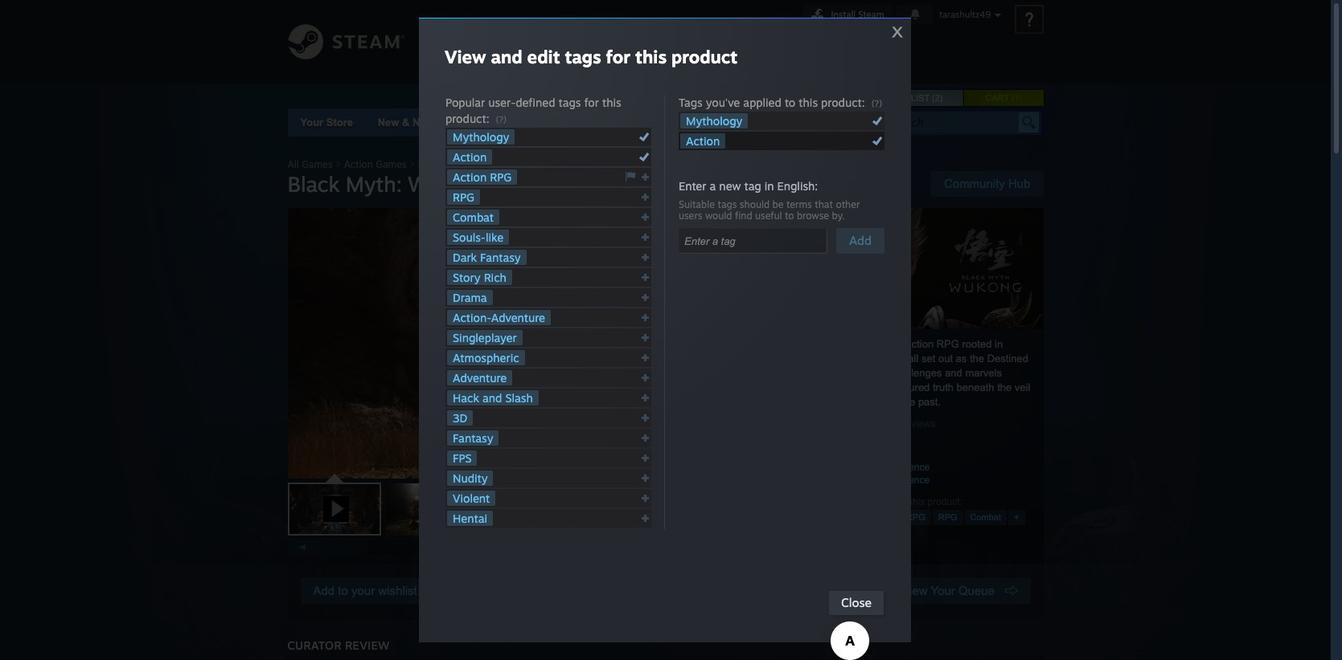 Task type: vqa. For each thing, say whether or not it's contained in the screenshot.
the leftmost POPULAR USER-DEFINED TAGS FOR THIS PRODUCT:
yes



Task type: locate. For each thing, give the bounding box(es) containing it.
2 vertical spatial myth:
[[811, 339, 837, 351]]

0 vertical spatial popular user-defined tags for this product:
[[445, 96, 621, 125]]

(?)
[[871, 98, 882, 109], [496, 114, 507, 125]]

0 vertical spatial fantasy
[[480, 251, 521, 265]]

1 horizontal spatial (?)
[[871, 98, 882, 109]]

0 horizontal spatial your
[[300, 117, 323, 129]]

past.
[[918, 396, 941, 408]]

install steam link
[[803, 5, 891, 24]]

1 horizontal spatial (
[[1012, 93, 1015, 103]]

fantasy link
[[447, 431, 499, 446]]

tarashultz49
[[939, 9, 991, 20], [598, 35, 696, 51]]

) for 1
[[1019, 93, 1022, 103]]

1 horizontal spatial rpg link
[[933, 511, 963, 526]]

1 vertical spatial action rpg link
[[873, 511, 931, 526]]

action rpg for top the action rpg link
[[453, 170, 512, 184]]

0 horizontal spatial for
[[584, 96, 599, 109]]

) for 2
[[940, 93, 943, 103]]

view your queue
[[902, 585, 1005, 598]]

store
[[326, 117, 353, 129]]

1 horizontal spatial combat
[[970, 513, 1001, 523]]

0 vertical spatial wukong
[[474, 158, 511, 170]]

1 vertical spatial popular user-defined tags for this product:
[[783, 497, 963, 508]]

) up the search text field at the top of the page
[[940, 93, 943, 103]]

for up "shop"
[[606, 46, 631, 68]]

souls-like link
[[447, 230, 509, 245]]

black for black myth: wukong is an action rpg rooted in chinese mythology. you shall set out as the destined one to venture into the challenges and marvels ahead, to uncover the obscured truth beneath the veil of a glorious legend from the past.
[[783, 339, 808, 351]]

( right wishlist
[[932, 93, 935, 103]]

a right "of" in the right bottom of the page
[[794, 396, 800, 408]]

all
[[287, 158, 299, 170]]

0 vertical spatial and
[[491, 46, 522, 68]]

0 vertical spatial a
[[710, 179, 716, 193]]

nudity link
[[447, 471, 493, 486]]

black up chinese
[[783, 339, 808, 351]]

0 vertical spatial game science link
[[866, 462, 930, 474]]

ahead,
[[783, 382, 815, 394]]

rpg up the "out"
[[937, 339, 959, 351]]

rooted
[[962, 339, 992, 351]]

rpg link left +
[[933, 511, 963, 526]]

( right cart
[[1012, 93, 1015, 103]]

new
[[719, 179, 741, 193]]

truth
[[933, 382, 954, 394]]

community hub
[[944, 177, 1030, 191]]

combat link up souls-
[[447, 210, 499, 225]]

1 vertical spatial wukong
[[408, 171, 489, 197]]

1 vertical spatial a
[[794, 396, 800, 408]]

0 vertical spatial (?)
[[871, 98, 882, 109]]

hub
[[1008, 177, 1030, 191]]

product: inside "popular user-defined tags for this product:"
[[445, 112, 489, 125]]

1 vertical spatial tarashultz49
[[598, 35, 696, 51]]

fps
[[453, 452, 472, 466]]

1 horizontal spatial in
[[995, 339, 1003, 351]]

combat left +
[[970, 513, 1001, 523]]

popular user-defined tags for this product: down game science game science
[[783, 497, 963, 508]]

mythology link
[[680, 113, 748, 129], [447, 129, 515, 145]]

0 vertical spatial rpg link
[[447, 190, 480, 205]]

fantasy up fps
[[453, 432, 493, 445]]

and left edit
[[491, 46, 522, 68]]

rpg link down the black myth: wukong link
[[447, 190, 480, 205]]

0 vertical spatial your
[[300, 117, 323, 129]]

shall
[[897, 353, 919, 365]]

to right add
[[338, 585, 348, 598]]

0 vertical spatial for
[[606, 46, 631, 68]]

0 horizontal spatial (
[[932, 93, 935, 103]]

wukong down the black myth: wukong link
[[408, 171, 489, 197]]

to right applied
[[785, 96, 796, 109]]

myth: down 'action games' 'link'
[[346, 171, 402, 197]]

0 horizontal spatial combat
[[453, 211, 494, 224]]

mythology down you've
[[686, 114, 742, 128]]

)
[[940, 93, 943, 103], [1019, 93, 1022, 103]]

0 horizontal spatial )
[[940, 93, 943, 103]]

to down chinese
[[805, 367, 814, 380]]

(?) left wishlist
[[871, 98, 882, 109]]

your left store
[[300, 117, 323, 129]]

0 vertical spatial mythology link
[[680, 113, 748, 129]]

mythology link down you've
[[680, 113, 748, 129]]

1
[[1015, 93, 1019, 103]]

community link
[[501, 0, 592, 58]]

for down game science game science
[[896, 497, 907, 508]]

noteworthy
[[412, 117, 470, 129]]

view for view and edit tags for this product
[[445, 46, 486, 68]]

points shop link
[[560, 109, 647, 137]]

0 horizontal spatial black
[[287, 171, 340, 197]]

2 vertical spatial wukong
[[840, 339, 878, 351]]

(?) inside "tags you've applied to this product: (?)"
[[871, 98, 882, 109]]

> right all games link
[[335, 158, 341, 170]]

1 horizontal spatial view
[[902, 585, 928, 598]]

1 vertical spatial game science link
[[866, 475, 930, 486]]

0 horizontal spatial (?)
[[496, 114, 507, 125]]

myth: inside black myth: wukong is an action rpg rooted in chinese mythology. you shall set out as the destined one to venture into the challenges and marvels ahead, to uncover the obscured truth beneath the veil of a glorious legend from the past.
[[811, 339, 837, 351]]

shop
[[608, 117, 634, 129]]

black down new & noteworthy
[[418, 158, 442, 170]]

0 vertical spatial action rpg link
[[447, 170, 517, 185]]

1 horizontal spatial combat link
[[965, 511, 1007, 526]]

2 vertical spatial and
[[482, 392, 502, 405]]

action rpg up the souls-like link
[[453, 170, 512, 184]]

0 vertical spatial product:
[[821, 96, 865, 109]]

a inside enter a new tag in english: suitable tags should be terms that other users would find useful to browse by.
[[710, 179, 716, 193]]

combat link left +
[[965, 511, 1007, 526]]

other
[[836, 199, 860, 211]]

tags up points
[[559, 96, 581, 109]]

1 horizontal spatial product:
[[821, 96, 865, 109]]

action rpg link up the souls-like link
[[447, 170, 517, 185]]

all games link
[[287, 158, 333, 170]]

1 vertical spatial combat
[[970, 513, 1001, 523]]

0 vertical spatial myth:
[[445, 158, 471, 170]]

for up points
[[584, 96, 599, 109]]

your left queue
[[931, 585, 955, 598]]

1 horizontal spatial action rpg
[[879, 513, 925, 523]]

product
[[672, 46, 738, 68]]

destined
[[987, 353, 1028, 365]]

2 vertical spatial for
[[896, 497, 907, 508]]

( for 1
[[1012, 93, 1015, 103]]

and down adventure link
[[482, 392, 502, 405]]

game
[[866, 462, 893, 474], [866, 475, 893, 486]]

) right cart
[[1019, 93, 1022, 103]]

view right close
[[902, 585, 928, 598]]

rpg left +
[[938, 513, 957, 523]]

2 ( from the left
[[1012, 93, 1015, 103]]

combat up souls-
[[453, 211, 494, 224]]

curator review
[[287, 639, 390, 653]]

fantasy up rich
[[480, 251, 521, 265]]

action down noteworthy
[[453, 150, 487, 164]]

0 vertical spatial combat
[[453, 211, 494, 224]]

2 horizontal spatial for
[[896, 497, 907, 508]]

2 game from the top
[[866, 475, 893, 486]]

2 horizontal spatial myth:
[[811, 339, 837, 351]]

1 vertical spatial user-
[[819, 497, 841, 508]]

3d link
[[447, 411, 473, 426]]

2 science from the top
[[895, 475, 930, 486]]

in up destined
[[995, 339, 1003, 351]]

action rpg down game science game science
[[879, 513, 925, 523]]

1 horizontal spatial mythology link
[[680, 113, 748, 129]]

myth: up chinese
[[811, 339, 837, 351]]

and down "as"
[[945, 367, 962, 380]]

0 vertical spatial black
[[418, 158, 442, 170]]

1 vertical spatial product:
[[445, 112, 489, 125]]

action games link
[[344, 158, 407, 170]]

mythology
[[686, 114, 742, 128], [453, 130, 509, 144]]

adventure down atmospheric link on the bottom left
[[453, 372, 507, 385]]

view and edit tags for this product
[[445, 46, 738, 68]]

hack
[[453, 392, 479, 405]]

tags right edit
[[565, 46, 601, 68]]

your
[[351, 585, 375, 598]]

should
[[740, 199, 770, 211]]

view up noteworthy
[[445, 46, 486, 68]]

myth: down noteworthy
[[445, 158, 471, 170]]

2 vertical spatial black
[[783, 339, 808, 351]]

1 ) from the left
[[940, 93, 943, 103]]

0 horizontal spatial tarashultz49
[[598, 35, 696, 51]]

combat
[[453, 211, 494, 224], [970, 513, 1001, 523]]

a inside black myth: wukong is an action rpg rooted in chinese mythology. you shall set out as the destined one to venture into the challenges and marvels ahead, to uncover the obscured truth beneath the veil of a glorious legend from the past.
[[794, 396, 800, 408]]

action link down 'labs'
[[680, 133, 726, 149]]

news link
[[647, 109, 700, 137]]

1 vertical spatial black
[[287, 171, 340, 197]]

product: up the black myth: wukong link
[[445, 112, 489, 125]]

0 horizontal spatial product:
[[445, 112, 489, 125]]

1 ( from the left
[[932, 93, 935, 103]]

queue
[[958, 585, 995, 598]]

( for 2
[[932, 93, 935, 103]]

install
[[831, 9, 856, 20]]

violent link
[[447, 491, 496, 507]]

mythology up the black myth: wukong link
[[453, 130, 509, 144]]

wukong up mythology.
[[840, 339, 878, 351]]

black down all games link
[[287, 171, 340, 197]]

defined
[[516, 96, 555, 109], [841, 497, 872, 508]]

product: left wishlist
[[821, 96, 865, 109]]

defined down game science game science
[[841, 497, 872, 508]]

1 vertical spatial myth:
[[346, 171, 402, 197]]

2 ) from the left
[[1019, 93, 1022, 103]]

defined up categories link
[[516, 96, 555, 109]]

1 horizontal spatial action rpg link
[[873, 511, 931, 526]]

0 vertical spatial combat link
[[447, 210, 499, 225]]

1 horizontal spatial myth:
[[445, 158, 471, 170]]

the down the "obscured"
[[901, 396, 915, 408]]

dark
[[453, 251, 477, 265]]

black myth: wukong link
[[418, 158, 511, 170]]

0 horizontal spatial action rpg
[[453, 170, 512, 184]]

games
[[302, 158, 333, 170], [376, 158, 407, 170]]

tags inside enter a new tag in english: suitable tags should be terms that other users would find useful to browse by.
[[718, 199, 737, 211]]

search text field
[[890, 113, 1014, 133]]

0 horizontal spatial action link
[[447, 150, 492, 165]]

view for view your queue
[[902, 585, 928, 598]]

combat link
[[447, 210, 499, 225], [965, 511, 1007, 526]]

and for edit
[[491, 46, 522, 68]]

0 vertical spatial tarashultz49
[[939, 9, 991, 20]]

wukong down categories link
[[474, 158, 511, 170]]

hack and slash link
[[447, 391, 539, 406]]

for
[[606, 46, 631, 68], [584, 96, 599, 109], [896, 497, 907, 508]]

community
[[944, 177, 1005, 191]]

this up points shop
[[602, 96, 621, 109]]

in right tag
[[765, 179, 774, 193]]

this down game science game science
[[910, 497, 925, 508]]

1 horizontal spatial popular user-defined tags for this product:
[[783, 497, 963, 508]]

2 game science link from the top
[[866, 475, 930, 486]]

fantasy
[[480, 251, 521, 265], [453, 432, 493, 445]]

wishlist                 ( 2 )
[[888, 93, 943, 103]]

0 horizontal spatial mythology link
[[447, 129, 515, 145]]

1 vertical spatial action link
[[447, 150, 492, 165]]

1 horizontal spatial mythology
[[686, 114, 742, 128]]

0 vertical spatial defined
[[516, 96, 555, 109]]

the
[[970, 353, 984, 365], [875, 367, 889, 380], [869, 382, 884, 394], [997, 382, 1012, 394], [901, 396, 915, 408]]

steam
[[858, 9, 884, 20]]

tags inside "popular user-defined tags for this product:"
[[559, 96, 581, 109]]

by.
[[832, 210, 845, 222]]

community hub link
[[931, 171, 1043, 197]]

myth: for black myth: wukong
[[346, 171, 402, 197]]

0 horizontal spatial in
[[765, 179, 774, 193]]

popular user-defined tags for this product: down edit
[[445, 96, 621, 125]]

rpg down the categories
[[490, 170, 512, 184]]

action rpg link down game science game science
[[873, 511, 931, 526]]

1 horizontal spatial >
[[409, 158, 415, 170]]

0 horizontal spatial games
[[302, 158, 333, 170]]

install steam
[[831, 9, 884, 20]]

and
[[491, 46, 522, 68], [945, 367, 962, 380], [482, 392, 502, 405]]

store link
[[448, 0, 501, 58]]

1 game science link from the top
[[866, 462, 930, 474]]

1 horizontal spatial )
[[1019, 93, 1022, 103]]

product: down game science game science
[[928, 497, 963, 508]]

news
[[660, 117, 687, 129]]

1 vertical spatial defined
[[841, 497, 872, 508]]

action link down noteworthy
[[447, 150, 492, 165]]

the up from
[[869, 382, 884, 394]]

1 vertical spatial in
[[995, 339, 1003, 351]]

a left 'new'
[[710, 179, 716, 193]]

(?) up the black myth: wukong link
[[496, 114, 507, 125]]

game science link
[[866, 462, 930, 474], [866, 475, 930, 486]]

close
[[841, 596, 872, 611]]

labs link
[[700, 109, 750, 137]]

your store
[[300, 117, 353, 129]]

action link
[[680, 133, 726, 149], [447, 150, 492, 165]]

you've
[[706, 96, 740, 109]]

+
[[1014, 513, 1019, 523]]

0 horizontal spatial view
[[445, 46, 486, 68]]

1 horizontal spatial games
[[376, 158, 407, 170]]

games up black myth: wukong on the top left of the page
[[376, 158, 407, 170]]

action up souls-
[[453, 170, 487, 184]]

1 vertical spatial action rpg
[[879, 513, 925, 523]]

> up black myth: wukong on the top left of the page
[[409, 158, 415, 170]]

adventure up singleplayer
[[491, 311, 545, 325]]

0 vertical spatial in
[[765, 179, 774, 193]]

mythology link up the black myth: wukong link
[[447, 129, 515, 145]]

1 horizontal spatial action link
[[680, 133, 726, 149]]

0 horizontal spatial action rpg link
[[447, 170, 517, 185]]

0 vertical spatial game
[[866, 462, 893, 474]]

0 horizontal spatial >
[[335, 158, 341, 170]]

0 horizontal spatial combat link
[[447, 210, 499, 225]]

1 vertical spatial your
[[931, 585, 955, 598]]

tags down 'new'
[[718, 199, 737, 211]]

chat
[[707, 35, 741, 51]]

0 vertical spatial user-
[[488, 96, 516, 109]]

0 horizontal spatial mythology
[[453, 130, 509, 144]]

1 vertical spatial mythology
[[453, 130, 509, 144]]

2 horizontal spatial black
[[783, 339, 808, 351]]

>
[[335, 158, 341, 170], [409, 158, 415, 170]]

games right all
[[302, 158, 333, 170]]

(
[[932, 93, 935, 103], [1012, 93, 1015, 103]]

1 games from the left
[[302, 158, 333, 170]]

to right be
[[785, 210, 794, 222]]

rpg link
[[447, 190, 480, 205], [933, 511, 963, 526]]

0 vertical spatial action rpg
[[453, 170, 512, 184]]

action down 'labs'
[[686, 134, 720, 148]]

0 horizontal spatial myth:
[[346, 171, 402, 197]]

wukong inside black myth: wukong is an action rpg rooted in chinese mythology. you shall set out as the destined one to venture into the challenges and marvels ahead, to uncover the obscured truth beneath the veil of a glorious legend from the past.
[[840, 339, 878, 351]]

1 horizontal spatial a
[[794, 396, 800, 408]]

2 horizontal spatial product:
[[928, 497, 963, 508]]

new
[[378, 117, 399, 129]]

1 vertical spatial game
[[866, 475, 893, 486]]

black inside black myth: wukong is an action rpg rooted in chinese mythology. you shall set out as the destined one to venture into the challenges and marvels ahead, to uncover the obscured truth beneath the veil of a glorious legend from the past.
[[783, 339, 808, 351]]

1 horizontal spatial defined
[[841, 497, 872, 508]]

be
[[772, 199, 784, 211]]



Task type: describe. For each thing, give the bounding box(es) containing it.
support
[[752, 35, 811, 51]]

atmospheric link
[[447, 351, 525, 366]]

the down rooted
[[970, 353, 984, 365]]

marvels
[[965, 367, 1002, 380]]

this right applied
[[799, 96, 818, 109]]

new & noteworthy link
[[378, 117, 470, 129]]

points
[[573, 117, 605, 129]]

your store link
[[300, 117, 353, 129]]

violent
[[453, 492, 490, 506]]

glorious
[[803, 396, 840, 408]]

action down game science game science
[[879, 513, 904, 523]]

1 vertical spatial mythology link
[[447, 129, 515, 145]]

of
[[783, 396, 792, 408]]

and for slash
[[482, 392, 502, 405]]

1 horizontal spatial for
[[606, 46, 631, 68]]

points shop
[[573, 117, 634, 129]]

nudity
[[453, 472, 488, 486]]

tarashultz49 link
[[592, 0, 701, 58]]

enter
[[679, 179, 706, 193]]

0 horizontal spatial rpg link
[[447, 190, 480, 205]]

tag
[[744, 179, 761, 193]]

1 > from the left
[[335, 158, 341, 170]]

english:
[[777, 179, 818, 193]]

categories
[[495, 117, 549, 129]]

0 vertical spatial adventure
[[491, 311, 545, 325]]

1 vertical spatial adventure
[[453, 372, 507, 385]]

that
[[815, 199, 833, 211]]

no user reviews
[[866, 419, 936, 430]]

2 vertical spatial product:
[[928, 497, 963, 508]]

for inside "popular user-defined tags for this product:"
[[584, 96, 599, 109]]

suitable
[[679, 199, 715, 211]]

adventure link
[[447, 371, 512, 386]]

rich
[[484, 271, 506, 285]]

is
[[881, 339, 888, 351]]

hentai link
[[447, 511, 493, 527]]

legend
[[843, 396, 874, 408]]

action rpg for the action rpg link to the right
[[879, 513, 925, 523]]

terms
[[786, 199, 812, 211]]

in inside enter a new tag in english: suitable tags should be terms that other users would find useful to browse by.
[[765, 179, 774, 193]]

veil
[[1015, 382, 1030, 394]]

action up black myth: wukong on the top left of the page
[[344, 158, 373, 170]]

from
[[877, 396, 898, 408]]

curator
[[287, 639, 342, 653]]

Enter a tag text field
[[684, 232, 821, 252]]

would
[[705, 210, 732, 222]]

dark fantasy
[[453, 251, 521, 265]]

drama
[[453, 291, 487, 305]]

one
[[783, 367, 803, 380]]

chat link
[[701, 0, 747, 55]]

wukong for black myth: wukong is an action rpg rooted in chinese mythology. you shall set out as the destined one to venture into the challenges and marvels ahead, to uncover the obscured truth beneath the veil of a glorious legend from the past.
[[840, 339, 878, 351]]

&
[[402, 117, 410, 129]]

story
[[453, 271, 481, 285]]

action-adventure
[[453, 311, 545, 325]]

rpg inside black myth: wukong is an action rpg rooted in chinese mythology. you shall set out as the destined one to venture into the challenges and marvels ahead, to uncover the obscured truth beneath the veil of a glorious legend from the past.
[[937, 339, 959, 351]]

wishlist
[[888, 93, 930, 103]]

all games > action games > black myth: wukong
[[287, 158, 511, 170]]

1 vertical spatial fantasy
[[453, 432, 493, 445]]

users
[[679, 210, 702, 222]]

to inside add to your wishlist link
[[338, 585, 348, 598]]

0 vertical spatial action link
[[680, 133, 726, 149]]

this left product
[[635, 46, 667, 68]]

1 horizontal spatial popular
[[783, 497, 816, 508]]

defined inside "popular user-defined tags for this product:"
[[516, 96, 555, 109]]

tags
[[679, 96, 703, 109]]

like
[[486, 231, 503, 244]]

in inside black myth: wukong is an action rpg rooted in chinese mythology. you shall set out as the destined one to venture into the challenges and marvels ahead, to uncover the obscured truth beneath the veil of a glorious legend from the past.
[[995, 339, 1003, 351]]

find
[[735, 210, 752, 222]]

action-adventure link
[[447, 310, 551, 326]]

view your queue link
[[889, 579, 1030, 605]]

2 games from the left
[[376, 158, 407, 170]]

to inside enter a new tag in english: suitable tags should be terms that other users would find useful to browse by.
[[785, 210, 794, 222]]

obscured
[[887, 382, 930, 394]]

the down you
[[875, 367, 889, 380]]

1 horizontal spatial user-
[[819, 497, 841, 508]]

1 science from the top
[[895, 462, 930, 474]]

useful
[[755, 210, 782, 222]]

challenges
[[892, 367, 942, 380]]

tarashultz49 inside tarashultz49 'link'
[[598, 35, 696, 51]]

the left veil
[[997, 382, 1012, 394]]

hack and slash
[[453, 392, 533, 405]]

community
[[506, 35, 586, 51]]

0 vertical spatial popular
[[445, 96, 485, 109]]

2 > from the left
[[409, 158, 415, 170]]

set
[[922, 353, 935, 365]]

new & noteworthy
[[378, 117, 470, 129]]

beneath
[[957, 382, 994, 394]]

user- inside "popular user-defined tags for this product:"
[[488, 96, 516, 109]]

an
[[891, 339, 903, 351]]

fps link
[[447, 451, 477, 466]]

chinese
[[783, 353, 821, 365]]

rpg down game science game science
[[906, 513, 925, 523]]

cart
[[985, 93, 1009, 103]]

black for black myth: wukong
[[287, 171, 340, 197]]

1 vertical spatial (?)
[[496, 114, 507, 125]]

and inside black myth: wukong is an action rpg rooted in chinese mythology. you shall set out as the destined one to venture into the challenges and marvels ahead, to uncover the obscured truth beneath the veil of a glorious legend from the past.
[[945, 367, 962, 380]]

1 horizontal spatial tarashultz49
[[939, 9, 991, 20]]

wukong for black myth: wukong
[[408, 171, 489, 197]]

black myth: wukong is an action rpg rooted in chinese mythology. you shall set out as the destined one to venture into the challenges and marvels ahead, to uncover the obscured truth beneath the veil of a glorious legend from the past.
[[783, 339, 1030, 408]]

black myth: wukong
[[287, 171, 489, 197]]

story rich
[[453, 271, 506, 285]]

1 game from the top
[[866, 462, 893, 474]]

store
[[454, 35, 495, 51]]

to up glorious
[[818, 382, 826, 394]]

3d
[[453, 412, 467, 425]]

mythology.
[[824, 353, 874, 365]]

tags down game science game science
[[875, 497, 893, 508]]

rpg down the black myth: wukong link
[[453, 191, 474, 204]]

1 horizontal spatial your
[[931, 585, 955, 598]]

this inside "popular user-defined tags for this product:"
[[602, 96, 621, 109]]

add
[[313, 585, 335, 598]]

drama link
[[447, 290, 493, 306]]

as
[[956, 353, 967, 365]]

user
[[881, 419, 900, 430]]

myth: for black myth: wukong is an action rpg rooted in chinese mythology. you shall set out as the destined one to venture into the challenges and marvels ahead, to uncover the obscured truth beneath the veil of a glorious legend from the past.
[[811, 339, 837, 351]]

applied
[[743, 96, 782, 109]]

labs
[[713, 117, 737, 129]]

story rich link
[[447, 270, 512, 285]]

0 horizontal spatial popular user-defined tags for this product:
[[445, 96, 621, 125]]

hentai
[[453, 512, 487, 526]]

browse
[[797, 210, 829, 222]]

no
[[866, 419, 879, 430]]



